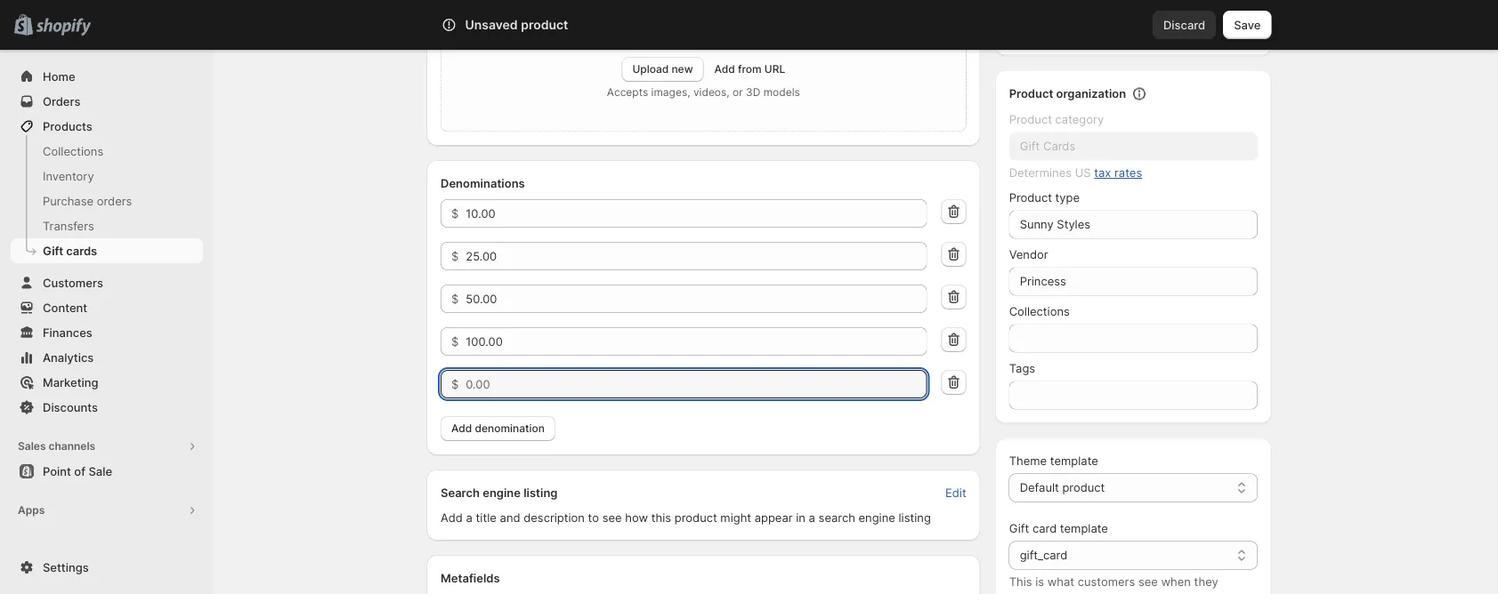 Task type: locate. For each thing, give the bounding box(es) containing it.
2 vertical spatial $ text field
[[466, 370, 928, 399]]

apps
[[18, 505, 45, 517]]

2 $ text field from the top
[[466, 328, 928, 356]]

a
[[466, 511, 473, 525], [809, 511, 816, 525], [1054, 594, 1061, 595]]

add denomination
[[452, 423, 545, 435]]

0 vertical spatial $ text field
[[466, 199, 928, 228]]

2 horizontal spatial a
[[1054, 594, 1061, 595]]

1 horizontal spatial engine
[[859, 511, 896, 525]]

listing up description
[[524, 486, 558, 500]]

0 horizontal spatial product
[[521, 17, 569, 33]]

1 horizontal spatial see
[[1139, 576, 1158, 590]]

sales channels
[[18, 440, 95, 453]]

$ text field
[[466, 199, 928, 228], [466, 285, 928, 313]]

add left denomination
[[452, 423, 472, 435]]

2 vertical spatial add
[[441, 511, 463, 525]]

add denomination button
[[441, 417, 556, 442]]

0 horizontal spatial listing
[[524, 486, 558, 500]]

1 $ from the top
[[452, 207, 459, 220]]

edit button
[[935, 481, 978, 506]]

gift card template
[[1010, 522, 1109, 536]]

gift for gift cards
[[43, 244, 63, 258]]

3 $ from the top
[[452, 292, 459, 306]]

theme template
[[1010, 455, 1099, 468]]

from
[[738, 63, 762, 76]]

1 horizontal spatial gift
[[1010, 522, 1030, 536]]

a left title
[[466, 511, 473, 525]]

edit
[[946, 486, 967, 500]]

orders
[[97, 194, 132, 208]]

Product category text field
[[1010, 132, 1258, 161]]

gift_card
[[1020, 549, 1068, 563]]

a right in
[[809, 511, 816, 525]]

add a title and description to see how this product might appear in a search engine listing
[[441, 511, 931, 525]]

analytics
[[43, 351, 94, 365]]

0 vertical spatial search
[[513, 18, 551, 32]]

collections
[[43, 144, 103, 158], [1010, 305, 1070, 319]]

cards
[[66, 244, 97, 258]]

gift left card
[[1010, 522, 1030, 536]]

gift
[[43, 244, 63, 258], [1010, 522, 1030, 536]]

url
[[765, 63, 786, 76]]

engine up title
[[483, 486, 521, 500]]

product down determines at the top
[[1010, 191, 1053, 205]]

point of sale
[[43, 465, 112, 479]]

1 vertical spatial search
[[441, 486, 480, 500]]

5 $ from the top
[[452, 378, 459, 391]]

product
[[1010, 87, 1054, 101], [1010, 113, 1053, 126], [1010, 191, 1053, 205]]

3 product from the top
[[1010, 191, 1053, 205]]

0 horizontal spatial gift
[[43, 244, 63, 258]]

product down product organization
[[1010, 113, 1053, 126]]

product for default product
[[1063, 481, 1105, 495]]

1 vertical spatial add
[[452, 423, 472, 435]]

0 vertical spatial see
[[603, 511, 622, 525]]

gift cards
[[43, 244, 97, 258]]

collections up inventory
[[43, 144, 103, 158]]

add for add denomination
[[452, 423, 472, 435]]

Collections text field
[[1010, 325, 1258, 353]]

see left when at the bottom right
[[1139, 576, 1158, 590]]

search inside search button
[[513, 18, 551, 32]]

1 horizontal spatial listing
[[899, 511, 931, 525]]

0 vertical spatial and
[[1136, 18, 1157, 32]]

this
[[1010, 576, 1033, 590]]

1 vertical spatial see
[[1139, 576, 1158, 590]]

add for add from url
[[715, 63, 735, 76]]

search
[[819, 511, 856, 525]]

template right card
[[1061, 522, 1109, 536]]

description
[[524, 511, 585, 525]]

1 vertical spatial and
[[500, 511, 521, 525]]

0 vertical spatial add
[[715, 63, 735, 76]]

discounts
[[43, 401, 98, 415]]

1 vertical spatial $ text field
[[466, 328, 928, 356]]

0 vertical spatial collections
[[43, 144, 103, 158]]

2 $ from the top
[[452, 249, 459, 263]]

$ for 2nd $ text box from the top of the page
[[452, 335, 459, 349]]

3 $ text field from the top
[[466, 370, 928, 399]]

product for product organization
[[1010, 87, 1054, 101]]

a down what
[[1054, 594, 1061, 595]]

1 vertical spatial $ text field
[[466, 285, 928, 313]]

upload new button
[[622, 57, 704, 82]]

shopify image
[[36, 18, 91, 36]]

save button
[[1224, 11, 1272, 39]]

1 $ text field from the top
[[466, 199, 928, 228]]

product for product category
[[1010, 113, 1053, 126]]

point
[[43, 465, 71, 479]]

settings
[[43, 561, 89, 575]]

organization
[[1057, 87, 1127, 101]]

1 horizontal spatial and
[[1136, 18, 1157, 32]]

sales
[[18, 440, 46, 453]]

1 horizontal spatial search
[[513, 18, 551, 32]]

product for product type
[[1010, 191, 1053, 205]]

category
[[1056, 113, 1105, 126]]

customers link
[[11, 271, 203, 296]]

1 vertical spatial engine
[[859, 511, 896, 525]]

product for unsaved product
[[521, 17, 569, 33]]

2 product from the top
[[1010, 113, 1053, 126]]

product down theme template on the right bottom of page
[[1063, 481, 1105, 495]]

accepts images, videos, or 3d models
[[607, 86, 800, 99]]

add left title
[[441, 511, 463, 525]]

0 horizontal spatial see
[[603, 511, 622, 525]]

product right the unsaved
[[521, 17, 569, 33]]

save
[[1235, 18, 1261, 32]]

tax
[[1095, 166, 1112, 180]]

finances
[[43, 326, 92, 340]]

4 $ from the top
[[452, 335, 459, 349]]

1 horizontal spatial product
[[675, 511, 718, 525]]

and
[[1136, 18, 1157, 32], [500, 511, 521, 525]]

purchase orders
[[43, 194, 132, 208]]

0 vertical spatial product
[[521, 17, 569, 33]]

1 vertical spatial product
[[1063, 481, 1105, 495]]

0 vertical spatial product
[[1010, 87, 1054, 101]]

$ text field
[[466, 242, 928, 271], [466, 328, 928, 356], [466, 370, 928, 399]]

unsaved
[[465, 17, 518, 33]]

gift left cards
[[43, 244, 63, 258]]

1 horizontal spatial a
[[809, 511, 816, 525]]

engine
[[483, 486, 521, 500], [859, 511, 896, 525]]

when
[[1162, 576, 1192, 590]]

or
[[733, 86, 743, 99]]

listing right "search"
[[899, 511, 931, 525]]

search for search engine listing
[[441, 486, 480, 500]]

0 horizontal spatial search
[[441, 486, 480, 500]]

0 vertical spatial gift
[[43, 244, 63, 258]]

1 vertical spatial collections
[[1010, 305, 1070, 319]]

korea,
[[1099, 18, 1133, 32]]

and right korea,
[[1136, 18, 1157, 32]]

product
[[521, 17, 569, 33], [1063, 481, 1105, 495], [675, 511, 718, 525]]

product category
[[1010, 113, 1105, 126]]

and right title
[[500, 511, 521, 525]]

theme
[[1010, 455, 1047, 468]]

$
[[452, 207, 459, 220], [452, 249, 459, 263], [452, 292, 459, 306], [452, 335, 459, 349], [452, 378, 459, 391]]

sale
[[89, 465, 112, 479]]

add inside button
[[452, 423, 472, 435]]

product up product category
[[1010, 87, 1054, 101]]

Tags text field
[[1010, 382, 1258, 410]]

gift inside gift cards link
[[43, 244, 63, 258]]

0 vertical spatial listing
[[524, 486, 558, 500]]

Product type text field
[[1010, 211, 1258, 239]]

transfers link
[[11, 214, 203, 239]]

discounts link
[[11, 395, 203, 420]]

sales channels button
[[11, 435, 203, 460]]

engine right "search"
[[859, 511, 896, 525]]

0 vertical spatial engine
[[483, 486, 521, 500]]

2 vertical spatial product
[[675, 511, 718, 525]]

$ for third $ text box from the bottom of the page
[[452, 249, 459, 263]]

add left from
[[715, 63, 735, 76]]

template
[[1051, 455, 1099, 468], [1061, 522, 1109, 536]]

metafields
[[441, 572, 500, 586]]

see right to
[[603, 511, 622, 525]]

2 horizontal spatial product
[[1063, 481, 1105, 495]]

add for add a title and description to see how this product might appear in a search engine listing
[[441, 511, 463, 525]]

search for search
[[513, 18, 551, 32]]

template up default product
[[1051, 455, 1099, 468]]

1 vertical spatial product
[[1010, 113, 1053, 126]]

0 vertical spatial $ text field
[[466, 242, 928, 271]]

settings link
[[11, 556, 203, 581]]

0 horizontal spatial a
[[466, 511, 473, 525]]

product right this
[[675, 511, 718, 525]]

default product
[[1020, 481, 1105, 495]]

collections down vendor at the top of page
[[1010, 305, 1070, 319]]

1 vertical spatial template
[[1061, 522, 1109, 536]]

1 product from the top
[[1010, 87, 1054, 101]]

2 vertical spatial product
[[1010, 191, 1053, 205]]

1 vertical spatial gift
[[1010, 522, 1030, 536]]

card
[[1033, 522, 1057, 536]]

of
[[74, 465, 85, 479]]

upload
[[633, 63, 669, 76]]

$ for third $ text box from the top
[[452, 378, 459, 391]]

0 horizontal spatial engine
[[483, 486, 521, 500]]

content
[[43, 301, 87, 315]]



Task type: vqa. For each thing, say whether or not it's contained in the screenshot.
'Select a plan' icon
no



Task type: describe. For each thing, give the bounding box(es) containing it.
tags
[[1010, 362, 1036, 376]]

vendor
[[1010, 248, 1049, 262]]

point of sale link
[[11, 460, 203, 484]]

3d
[[746, 86, 761, 99]]

point of sale button
[[0, 460, 214, 484]]

appear
[[755, 511, 793, 525]]

gift cards link
[[11, 239, 203, 264]]

inventory link
[[11, 164, 203, 189]]

customers
[[1078, 576, 1136, 590]]

to
[[588, 511, 599, 525]]

is
[[1036, 576, 1045, 590]]

search engine listing
[[441, 486, 558, 500]]

determines us tax rates
[[1010, 166, 1143, 180]]

finances link
[[11, 321, 203, 346]]

add from url button
[[715, 63, 786, 76]]

accepts
[[607, 86, 648, 99]]

channels
[[49, 440, 95, 453]]

purchase orders link
[[11, 189, 203, 214]]

0 vertical spatial template
[[1051, 455, 1099, 468]]

upload new
[[633, 63, 693, 76]]

inventory
[[43, 169, 94, 183]]

add from url
[[715, 63, 786, 76]]

marketing link
[[11, 370, 203, 395]]

rates
[[1115, 166, 1143, 180]]

models
[[764, 86, 800, 99]]

transfers
[[43, 219, 94, 233]]

$ for 1st $ text field from the bottom of the page
[[452, 292, 459, 306]]

this
[[652, 511, 672, 525]]

analytics link
[[11, 346, 203, 370]]

they
[[1195, 576, 1219, 590]]

this is what customers see when they redeem a gift card.
[[1010, 576, 1219, 595]]

Vendor text field
[[1010, 268, 1258, 296]]

denominations
[[441, 176, 525, 190]]

determines
[[1010, 166, 1072, 180]]

default
[[1020, 481, 1060, 495]]

product organization
[[1010, 87, 1127, 101]]

home
[[43, 69, 75, 83]]

1 $ text field from the top
[[466, 242, 928, 271]]

orders link
[[11, 89, 203, 114]]

2 $ text field from the top
[[466, 285, 928, 313]]

title
[[476, 511, 497, 525]]

videos,
[[694, 86, 730, 99]]

see inside the this is what customers see when they redeem a gift card.
[[1139, 576, 1158, 590]]

new
[[672, 63, 693, 76]]

gift
[[1064, 594, 1082, 595]]

search button
[[484, 11, 1001, 39]]

unsaved product
[[465, 17, 569, 33]]

customers
[[43, 276, 103, 290]]

what
[[1048, 576, 1075, 590]]

redeem
[[1010, 594, 1051, 595]]

1 vertical spatial listing
[[899, 511, 931, 525]]

1 horizontal spatial collections
[[1010, 305, 1070, 319]]

images,
[[651, 86, 691, 99]]

discard
[[1164, 18, 1206, 32]]

tax rates link
[[1095, 166, 1143, 180]]

a inside the this is what customers see when they redeem a gift card.
[[1054, 594, 1061, 595]]

home link
[[11, 64, 203, 89]]

in
[[796, 511, 806, 525]]

united
[[1160, 18, 1196, 32]]

denomination
[[475, 423, 545, 435]]

international,
[[1024, 18, 1095, 32]]

collections link
[[11, 139, 203, 164]]

card.
[[1086, 594, 1113, 595]]

orders
[[43, 94, 81, 108]]

products
[[43, 119, 92, 133]]

purchase
[[43, 194, 94, 208]]

us
[[1075, 166, 1091, 180]]

international, korea, and united states
[[1024, 18, 1235, 32]]

$ for 2nd $ text field from the bottom
[[452, 207, 459, 220]]

0 horizontal spatial and
[[500, 511, 521, 525]]

products link
[[11, 114, 203, 139]]

states
[[1200, 18, 1235, 32]]

content link
[[11, 296, 203, 321]]

apps button
[[11, 499, 203, 524]]

discard button
[[1153, 11, 1217, 39]]

how
[[625, 511, 648, 525]]

0 horizontal spatial collections
[[43, 144, 103, 158]]

gift for gift card template
[[1010, 522, 1030, 536]]

might
[[721, 511, 752, 525]]



